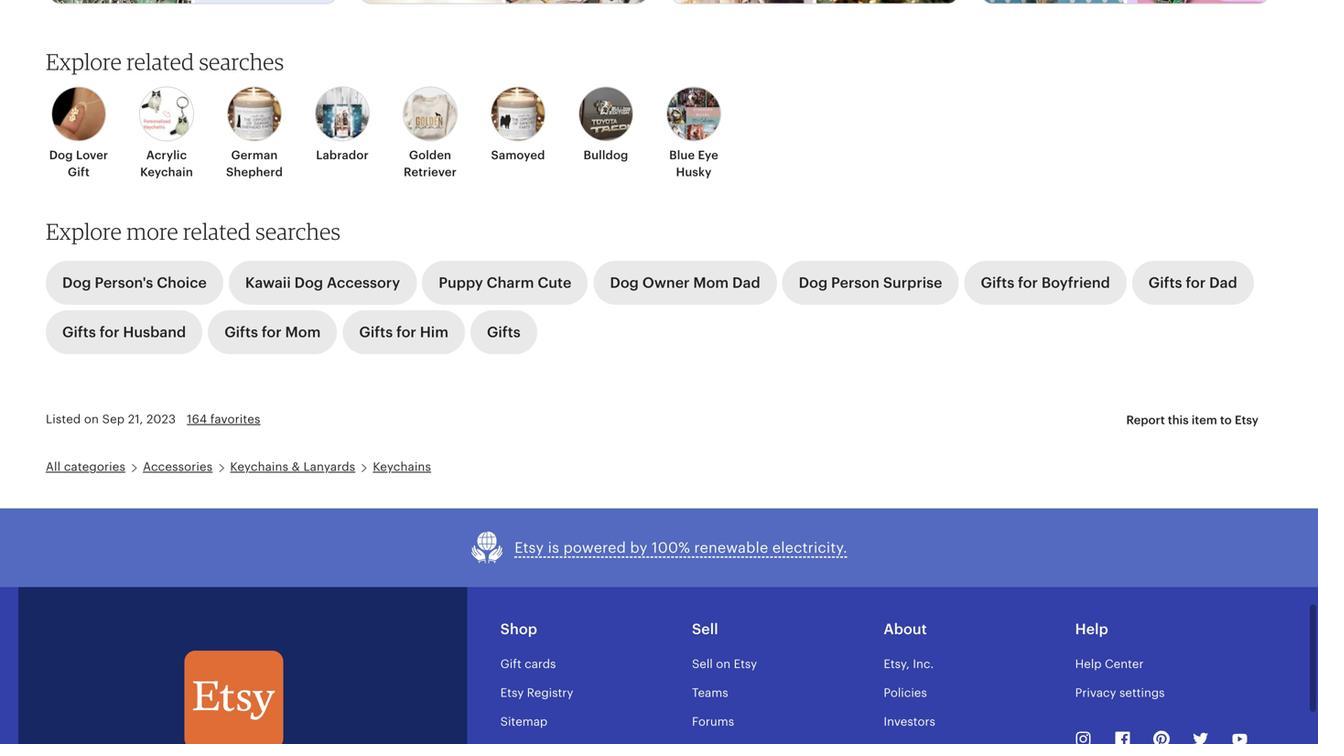 Task type: vqa. For each thing, say whether or not it's contained in the screenshot.


Task type: describe. For each thing, give the bounding box(es) containing it.
dog for dog person surprise
[[799, 275, 828, 291]]

mom for for
[[285, 324, 321, 341]]

person's
[[95, 275, 153, 291]]

bulldog link
[[568, 87, 645, 164]]

explore for explore more related searches
[[46, 218, 122, 245]]

center
[[1106, 658, 1144, 671]]

164 favorites
[[187, 413, 261, 426]]

1 vertical spatial related
[[183, 218, 251, 245]]

labrador link
[[304, 87, 381, 164]]

help center
[[1076, 658, 1144, 671]]

forums
[[692, 715, 735, 729]]

registry
[[527, 687, 574, 700]]

dog person surprise
[[799, 275, 943, 291]]

blue eye husky
[[670, 149, 719, 179]]

gift inside dog lover gift
[[68, 165, 90, 179]]

choice
[[157, 275, 207, 291]]

explore related searches region
[[35, 48, 1284, 213]]

gifts for him
[[359, 324, 449, 341]]

puppy
[[439, 275, 483, 291]]

more
[[127, 218, 179, 245]]

dog person's choice
[[62, 275, 207, 291]]

keychain
[[140, 165, 193, 179]]

searches inside region
[[199, 48, 284, 75]]

gifts for mom
[[225, 324, 321, 341]]

surprise
[[884, 275, 943, 291]]

german shepherd link
[[216, 87, 293, 180]]

electricity.
[[773, 540, 848, 556]]

settings
[[1120, 687, 1166, 700]]

golden
[[409, 149, 452, 162]]

etsy right to
[[1236, 414, 1259, 427]]

samoyed link
[[480, 87, 557, 164]]

dad inside the 'gifts for dad' link
[[1210, 275, 1238, 291]]

etsy,
[[884, 658, 910, 671]]

for for dad
[[1187, 275, 1207, 291]]

help for help
[[1076, 621, 1109, 638]]

this
[[1169, 414, 1190, 427]]

etsy registry link
[[501, 687, 574, 700]]

acrylic
[[146, 149, 187, 162]]

gifts for dad link
[[1133, 261, 1255, 305]]

dog owner mom dad
[[610, 275, 761, 291]]

him
[[420, 324, 449, 341]]

164 favorites link
[[187, 413, 261, 426]]

on for listed
[[84, 413, 99, 426]]

164
[[187, 413, 207, 426]]

is
[[548, 540, 560, 556]]

kawaii
[[245, 275, 291, 291]]

kawaii dog accessory link
[[229, 261, 417, 305]]

gifts for gifts
[[487, 324, 521, 341]]

golden retriever
[[404, 149, 457, 179]]

privacy settings link
[[1076, 687, 1166, 700]]

investors
[[884, 715, 936, 729]]

etsy, inc. link
[[884, 658, 934, 671]]

shepherd
[[226, 165, 283, 179]]

explore related searches
[[46, 48, 284, 75]]

investors link
[[884, 715, 936, 729]]

etsy registry
[[501, 687, 574, 700]]

renewable
[[695, 540, 769, 556]]

dog person's choice link
[[46, 261, 223, 305]]

mom for owner
[[694, 275, 729, 291]]

categories
[[64, 460, 125, 474]]

report
[[1127, 414, 1166, 427]]

etsy up forums link
[[734, 658, 758, 671]]

to
[[1221, 414, 1233, 427]]

report this item to etsy
[[1127, 414, 1259, 427]]

gifts for gifts for mom
[[225, 324, 258, 341]]

item
[[1192, 414, 1218, 427]]

keychains for keychains link on the bottom left of the page
[[373, 460, 431, 474]]

for for him
[[397, 324, 417, 341]]

husky
[[676, 165, 712, 179]]

sep
[[102, 413, 125, 426]]

help for help center
[[1076, 658, 1102, 671]]

all
[[46, 460, 61, 474]]

gifts for gifts for husband
[[62, 324, 96, 341]]

etsy is powered by 100% renewable electricity.
[[515, 540, 848, 556]]

acrylic keychain link
[[128, 87, 205, 180]]

sell on etsy
[[692, 658, 758, 671]]

listed
[[46, 413, 81, 426]]

gift cards link
[[501, 658, 556, 671]]

dog for dog person's choice
[[62, 275, 91, 291]]

21,
[[128, 413, 143, 426]]

etsy up the sitemap link
[[501, 687, 524, 700]]

gifts for mom link
[[208, 311, 337, 354]]

keychains & lanyards
[[230, 460, 356, 474]]

cards
[[525, 658, 556, 671]]

for for mom
[[262, 324, 282, 341]]



Task type: locate. For each thing, give the bounding box(es) containing it.
keychains & lanyards link
[[230, 460, 356, 474]]

2 dad from the left
[[1210, 275, 1238, 291]]

1 vertical spatial sell
[[692, 658, 713, 671]]

1 vertical spatial mom
[[285, 324, 321, 341]]

dog left lover
[[49, 149, 73, 162]]

shop
[[501, 621, 538, 638]]

2 help from the top
[[1076, 658, 1102, 671]]

lanyards
[[304, 460, 356, 474]]

explore up person's
[[46, 218, 122, 245]]

on left sep
[[84, 413, 99, 426]]

gifts right boyfriend
[[1149, 275, 1183, 291]]

sell on etsy link
[[692, 658, 758, 671]]

dog for dog lover gift
[[49, 149, 73, 162]]

0 vertical spatial sell
[[692, 621, 719, 638]]

dad inside dog owner mom dad link
[[733, 275, 761, 291]]

for for boyfriend
[[1019, 275, 1039, 291]]

1 vertical spatial on
[[716, 658, 731, 671]]

help center link
[[1076, 658, 1144, 671]]

sell up the teams link
[[692, 658, 713, 671]]

samoyed
[[491, 149, 545, 162]]

1 horizontal spatial on
[[716, 658, 731, 671]]

keychains for keychains & lanyards
[[230, 460, 289, 474]]

sell for sell
[[692, 621, 719, 638]]

eye
[[698, 149, 719, 162]]

keychains right lanyards
[[373, 460, 431, 474]]

gifts down person's
[[62, 324, 96, 341]]

owner
[[643, 275, 690, 291]]

gifts
[[981, 275, 1015, 291], [1149, 275, 1183, 291], [62, 324, 96, 341], [225, 324, 258, 341], [359, 324, 393, 341], [487, 324, 521, 341]]

report this item to etsy button
[[1113, 404, 1273, 437]]

explore inside region
[[46, 48, 122, 75]]

all categories link
[[46, 460, 125, 474]]

1 horizontal spatial mom
[[694, 275, 729, 291]]

gifts down kawaii
[[225, 324, 258, 341]]

mom
[[694, 275, 729, 291], [285, 324, 321, 341]]

dog owner mom dad link
[[594, 261, 777, 305]]

boyfriend
[[1042, 275, 1111, 291]]

1 keychains from the left
[[230, 460, 289, 474]]

accessory
[[327, 275, 400, 291]]

by
[[631, 540, 648, 556]]

help up "privacy"
[[1076, 658, 1102, 671]]

all categories
[[46, 460, 125, 474]]

gifts link
[[471, 311, 537, 354]]

blue
[[670, 149, 695, 162]]

accessories
[[143, 460, 213, 474]]

dog for dog owner mom dad
[[610, 275, 639, 291]]

mom right 'owner'
[[694, 275, 729, 291]]

2 explore from the top
[[46, 218, 122, 245]]

searches up kawaii dog accessory
[[256, 218, 341, 245]]

1 sell from the top
[[692, 621, 719, 638]]

0 vertical spatial on
[[84, 413, 99, 426]]

for
[[1019, 275, 1039, 291], [1187, 275, 1207, 291], [100, 324, 120, 341], [262, 324, 282, 341], [397, 324, 417, 341]]

0 vertical spatial help
[[1076, 621, 1109, 638]]

sell
[[692, 621, 719, 638], [692, 658, 713, 671]]

golden retriever link
[[392, 87, 469, 180]]

gift down lover
[[68, 165, 90, 179]]

keychains
[[230, 460, 289, 474], [373, 460, 431, 474]]

0 vertical spatial mom
[[694, 275, 729, 291]]

accessories link
[[143, 460, 213, 474]]

gifts left boyfriend
[[981, 275, 1015, 291]]

dog lover gift link
[[40, 87, 117, 180]]

puppy charm cute link
[[422, 261, 588, 305]]

privacy
[[1076, 687, 1117, 700]]

dog
[[49, 149, 73, 162], [62, 275, 91, 291], [295, 275, 323, 291], [610, 275, 639, 291], [799, 275, 828, 291]]

1 vertical spatial searches
[[256, 218, 341, 245]]

husband
[[123, 324, 186, 341]]

2 sell from the top
[[692, 658, 713, 671]]

2023
[[147, 413, 176, 426]]

sell for sell on etsy
[[692, 658, 713, 671]]

keychains left &
[[230, 460, 289, 474]]

gifts for boyfriend link
[[965, 261, 1127, 305]]

dad
[[733, 275, 761, 291], [1210, 275, 1238, 291]]

etsy is powered by 100% renewable electricity. button
[[471, 531, 848, 566]]

explore for explore related searches
[[46, 48, 122, 75]]

0 horizontal spatial dad
[[733, 275, 761, 291]]

puppy charm cute
[[439, 275, 572, 291]]

policies link
[[884, 687, 928, 700]]

0 horizontal spatial mom
[[285, 324, 321, 341]]

blue eye husky link
[[656, 87, 733, 180]]

labrador
[[316, 149, 369, 162]]

1 vertical spatial explore
[[46, 218, 122, 245]]

2 keychains from the left
[[373, 460, 431, 474]]

kawaii dog accessory
[[245, 275, 400, 291]]

dog lover gift
[[49, 149, 108, 179]]

policies
[[884, 687, 928, 700]]

0 vertical spatial explore
[[46, 48, 122, 75]]

dog left person's
[[62, 275, 91, 291]]

0 horizontal spatial gift
[[68, 165, 90, 179]]

related
[[127, 48, 195, 75], [183, 218, 251, 245]]

0 vertical spatial searches
[[199, 48, 284, 75]]

explore more related searches
[[46, 218, 341, 245]]

etsy
[[1236, 414, 1259, 427], [515, 540, 544, 556], [734, 658, 758, 671], [501, 687, 524, 700]]

0 vertical spatial related
[[127, 48, 195, 75]]

1 help from the top
[[1076, 621, 1109, 638]]

1 explore from the top
[[46, 48, 122, 75]]

dog inside dog lover gift
[[49, 149, 73, 162]]

help
[[1076, 621, 1109, 638], [1076, 658, 1102, 671]]

dog left 'owner'
[[610, 275, 639, 291]]

gifts for dad
[[1149, 275, 1238, 291]]

cute
[[538, 275, 572, 291]]

listed on sep 21, 2023
[[46, 413, 176, 426]]

gifts down puppy charm cute "link"
[[487, 324, 521, 341]]

related inside region
[[127, 48, 195, 75]]

gifts for gifts for dad
[[1149, 275, 1183, 291]]

help up help center
[[1076, 621, 1109, 638]]

related up acrylic keychain link
[[127, 48, 195, 75]]

forums link
[[692, 715, 735, 729]]

favorites
[[210, 413, 261, 426]]

1 dad from the left
[[733, 275, 761, 291]]

1 vertical spatial help
[[1076, 658, 1102, 671]]

gifts for gifts for him
[[359, 324, 393, 341]]

1 horizontal spatial gift
[[501, 658, 522, 671]]

person
[[832, 275, 880, 291]]

searches
[[199, 48, 284, 75], [256, 218, 341, 245]]

related up choice
[[183, 218, 251, 245]]

0 horizontal spatial on
[[84, 413, 99, 426]]

german
[[231, 149, 278, 162]]

dog person surprise link
[[783, 261, 959, 305]]

sell up sell on etsy link
[[692, 621, 719, 638]]

acrylic keychain
[[140, 149, 193, 179]]

1 horizontal spatial dad
[[1210, 275, 1238, 291]]

1 horizontal spatial keychains
[[373, 460, 431, 474]]

for for husband
[[100, 324, 120, 341]]

gifts for husband
[[62, 324, 186, 341]]

about
[[884, 621, 928, 638]]

&
[[292, 460, 300, 474]]

on for sell
[[716, 658, 731, 671]]

gifts for boyfriend
[[981, 275, 1111, 291]]

0 horizontal spatial keychains
[[230, 460, 289, 474]]

1 vertical spatial gift
[[501, 658, 522, 671]]

lover
[[76, 149, 108, 162]]

powered
[[564, 540, 627, 556]]

explore up dog lover gift "link"
[[46, 48, 122, 75]]

gift left cards
[[501, 658, 522, 671]]

teams
[[692, 687, 729, 700]]

0 vertical spatial gift
[[68, 165, 90, 179]]

inc.
[[913, 658, 934, 671]]

searches up german shepherd link
[[199, 48, 284, 75]]

sitemap
[[501, 715, 548, 729]]

german shepherd
[[226, 149, 283, 179]]

on up the teams link
[[716, 658, 731, 671]]

gifts for husband link
[[46, 311, 203, 354]]

dog left person
[[799, 275, 828, 291]]

gifts for gifts for boyfriend
[[981, 275, 1015, 291]]

gifts down accessory
[[359, 324, 393, 341]]

100%
[[652, 540, 691, 556]]

dog right kawaii
[[295, 275, 323, 291]]

etsy left 'is'
[[515, 540, 544, 556]]

gift
[[68, 165, 90, 179], [501, 658, 522, 671]]

gift cards
[[501, 658, 556, 671]]

mom down kawaii dog accessory
[[285, 324, 321, 341]]



